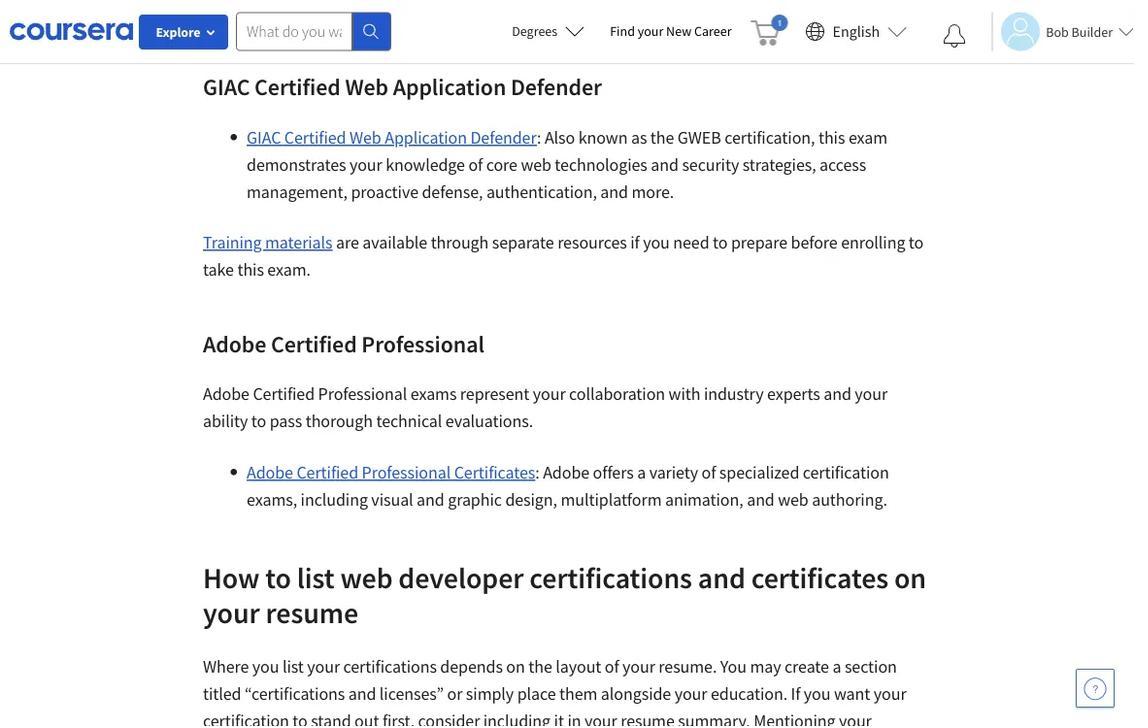 Task type: describe. For each thing, give the bounding box(es) containing it.
depends
[[441, 656, 503, 678]]

builder
[[1072, 23, 1114, 40]]

also
[[545, 127, 575, 149]]

this inside : also known as the gweb certification, this exam demonstrates your knowledge of core web technologies and security strategies, access management, proactive defense, authentication, and more.
[[819, 127, 846, 149]]

to inside "adobe certified professional exams represent your collaboration with industry experts and your ability to pass thorough technical evaluations."
[[251, 411, 266, 432]]

you
[[721, 656, 747, 678]]

core
[[487, 154, 518, 176]]

adobe for adobe certified professional exams represent your collaboration with industry experts and your ability to pass thorough technical evaluations.
[[203, 383, 250, 405]]

specialized
[[720, 462, 800, 484]]

resume inside how to list web developer certifications and certificates on your resume
[[266, 595, 359, 631]]

layout
[[556, 656, 602, 678]]

how
[[203, 560, 260, 596]]

titled
[[203, 684, 241, 705]]

animation,
[[666, 489, 744, 511]]

and down specialized
[[747, 489, 775, 511]]

explore
[[156, 23, 201, 41]]

enrolling
[[842, 232, 906, 254]]

this inside are available through separate resources if you need to prepare before enrolling to take this exam.
[[237, 259, 264, 281]]

and inside "adobe certified professional exams represent your collaboration with industry experts and your ability to pass thorough technical evaluations."
[[824, 383, 852, 405]]

create
[[785, 656, 830, 678]]

or
[[447, 684, 463, 705]]

resources
[[558, 232, 627, 254]]

summary.
[[678, 711, 751, 728]]

including inside : adobe offers a variety of specialized certification exams, including visual and graphic design, multiplatform animation, and web authoring.
[[301, 489, 368, 511]]

: for adobe certified professional certificates
[[536, 462, 540, 484]]

first,
[[383, 711, 415, 728]]

prepare
[[732, 232, 788, 254]]

are available through separate resources if you need to prepare before enrolling to take this exam.
[[203, 232, 924, 281]]

industry
[[704, 383, 764, 405]]

management,
[[247, 181, 348, 203]]

find your new career
[[610, 22, 732, 40]]

exam
[[849, 127, 888, 149]]

of inside where you list your certifications depends on the layout of your resume. you may create a section titled "certifications and licenses" or simply place them alongside your education. if you want your certification to stand out first, consider including it in your resume summary. mentioning yo
[[605, 656, 620, 678]]

if
[[631, 232, 640, 254]]

on inside where you list your certifications depends on the layout of your resume. you may create a section titled "certifications and licenses" or simply place them alongside your education. if you want your certification to stand out first, consider including it in your resume summary. mentioning yo
[[507, 656, 525, 678]]

adobe certified professional exams represent your collaboration with industry experts and your ability to pass thorough technical evaluations.
[[203, 383, 888, 432]]

training materials
[[203, 232, 333, 254]]

resume.
[[659, 656, 717, 678]]

bob
[[1047, 23, 1070, 40]]

need
[[674, 232, 710, 254]]

bob builder button
[[992, 12, 1135, 51]]

design,
[[506, 489, 558, 511]]

certified down thorough
[[297, 462, 359, 484]]

adobe certified professional
[[203, 329, 485, 359]]

your up "certifications on the bottom left of the page
[[307, 656, 340, 678]]

adobe for adobe certified professional certificates
[[247, 462, 293, 484]]

gweb
[[678, 127, 722, 149]]

with
[[669, 383, 701, 405]]

of inside : adobe offers a variety of specialized certification exams, including visual and graphic design, multiplatform animation, and web authoring.
[[702, 462, 716, 484]]

want
[[835, 684, 871, 705]]

your right in
[[585, 711, 618, 728]]

authoring.
[[812, 489, 888, 511]]

demonstrates
[[247, 154, 346, 176]]

out
[[355, 711, 379, 728]]

1 vertical spatial you
[[252, 656, 279, 678]]

in
[[568, 711, 581, 728]]

coursera image
[[10, 16, 133, 47]]

knowledge
[[386, 154, 465, 176]]

technical
[[376, 411, 442, 432]]

certification inside where you list your certifications depends on the layout of your resume. you may create a section titled "certifications and licenses" or simply place them alongside your education. if you want your certification to stand out first, consider including it in your resume summary. mentioning yo
[[203, 711, 289, 728]]

and up the more.
[[651, 154, 679, 176]]

where
[[203, 656, 249, 678]]

a inside where you list your certifications depends on the layout of your resume. you may create a section titled "certifications and licenses" or simply place them alongside your education. if you want your certification to stand out first, consider including it in your resume summary. mentioning yo
[[833, 656, 842, 678]]

list for you
[[283, 656, 304, 678]]

your right represent
[[533, 383, 566, 405]]

offers
[[593, 462, 634, 484]]

web inside how to list web developer certifications and certificates on your resume
[[340, 560, 393, 596]]

giac certified web application defender link
[[247, 127, 537, 149]]

certification,
[[725, 127, 816, 149]]

bob builder
[[1047, 23, 1114, 40]]

1 vertical spatial application
[[385, 127, 467, 149]]

it
[[554, 711, 564, 728]]

variety
[[650, 462, 699, 484]]

may
[[750, 656, 782, 678]]

find
[[610, 22, 635, 40]]

consider
[[418, 711, 480, 728]]

1 vertical spatial giac certified web application defender
[[247, 127, 537, 149]]

and inside how to list web developer certifications and certificates on your resume
[[698, 560, 746, 596]]

place
[[518, 684, 556, 705]]

0 vertical spatial web
[[345, 72, 389, 101]]

your inside : also known as the gweb certification, this exam demonstrates your knowledge of core web technologies and security strategies, access management, proactive defense, authentication, and more.
[[350, 154, 383, 176]]

including inside where you list your certifications depends on the layout of your resume. you may create a section titled "certifications and licenses" or simply place them alongside your education. if you want your certification to stand out first, consider including it in your resume summary. mentioning yo
[[484, 711, 551, 728]]

resume inside where you list your certifications depends on the layout of your resume. you may create a section titled "certifications and licenses" or simply place them alongside your education. if you want your certification to stand out first, consider including it in your resume summary. mentioning yo
[[621, 711, 675, 728]]

pass
[[270, 411, 302, 432]]

: for giac certified web application defender
[[537, 127, 542, 149]]

show notifications image
[[944, 24, 967, 48]]

mentioning
[[754, 711, 836, 728]]

licenses"
[[380, 684, 444, 705]]

developer
[[399, 560, 524, 596]]

materials
[[265, 232, 333, 254]]

certified inside "adobe certified professional exams represent your collaboration with industry experts and your ability to pass thorough technical evaluations."
[[253, 383, 315, 405]]

english button
[[798, 0, 915, 63]]

degrees
[[512, 22, 558, 40]]

career
[[695, 22, 732, 40]]

to inside where you list your certifications depends on the layout of your resume. you may create a section titled "certifications and licenses" or simply place them alongside your education. if you want your certification to stand out first, consider including it in your resume summary. mentioning yo
[[293, 711, 308, 728]]

certified down exam.
[[271, 329, 357, 359]]

exams,
[[247, 489, 297, 511]]

stand
[[311, 711, 351, 728]]

you inside are available through separate resources if you need to prepare before enrolling to take this exam.
[[643, 232, 670, 254]]

are
[[336, 232, 359, 254]]

certificates
[[752, 560, 889, 596]]

authentication,
[[487, 181, 597, 203]]

collaboration
[[569, 383, 666, 405]]

how to list web developer certifications and certificates on your resume
[[203, 560, 927, 631]]

proactive
[[351, 181, 419, 203]]

web inside : also known as the gweb certification, this exam demonstrates your knowledge of core web technologies and security strategies, access management, proactive defense, authentication, and more.
[[521, 154, 552, 176]]

if
[[791, 684, 801, 705]]

training materials link
[[203, 232, 333, 254]]

ability
[[203, 411, 248, 432]]



Task type: locate. For each thing, give the bounding box(es) containing it.
a right create
[[833, 656, 842, 678]]

1 vertical spatial resume
[[621, 711, 675, 728]]

: left also
[[537, 127, 542, 149]]

technologies
[[555, 154, 648, 176]]

on up place
[[507, 656, 525, 678]]

1 horizontal spatial certification
[[803, 462, 890, 484]]

giac down explore dropdown button
[[203, 72, 250, 101]]

adobe up exams,
[[247, 462, 293, 484]]

web
[[521, 154, 552, 176], [779, 489, 809, 511], [340, 560, 393, 596]]

2 vertical spatial web
[[340, 560, 393, 596]]

1 horizontal spatial the
[[651, 127, 675, 149]]

0 vertical spatial list
[[297, 560, 335, 596]]

training
[[203, 232, 262, 254]]

list
[[297, 560, 335, 596], [283, 656, 304, 678]]

0 horizontal spatial the
[[529, 656, 553, 678]]

evaluations.
[[446, 411, 533, 432]]

certified
[[255, 72, 341, 101], [285, 127, 346, 149], [271, 329, 357, 359], [253, 383, 315, 405], [297, 462, 359, 484]]

0 vertical spatial of
[[469, 154, 483, 176]]

professional up visual
[[362, 462, 451, 484]]

the up place
[[529, 656, 553, 678]]

a inside : adobe offers a variety of specialized certification exams, including visual and graphic design, multiplatform animation, and web authoring.
[[638, 462, 646, 484]]

this up access
[[819, 127, 846, 149]]

1 horizontal spatial including
[[484, 711, 551, 728]]

1 vertical spatial the
[[529, 656, 553, 678]]

adobe certified professional certificates
[[247, 462, 536, 484]]

take
[[203, 259, 234, 281]]

thorough
[[306, 411, 373, 432]]

1 vertical spatial certification
[[203, 711, 289, 728]]

exam.
[[268, 259, 311, 281]]

and right visual
[[417, 489, 445, 511]]

to right how
[[265, 560, 291, 596]]

1 horizontal spatial of
[[605, 656, 620, 678]]

you right 'if'
[[643, 232, 670, 254]]

web up giac certified web application defender link
[[345, 72, 389, 101]]

0 horizontal spatial certification
[[203, 711, 289, 728]]

certified up pass
[[253, 383, 315, 405]]

1 horizontal spatial a
[[833, 656, 842, 678]]

web down specialized
[[779, 489, 809, 511]]

2 vertical spatial you
[[804, 684, 831, 705]]

defender up also
[[511, 72, 602, 101]]

1 vertical spatial this
[[237, 259, 264, 281]]

education.
[[711, 684, 788, 705]]

application up giac certified web application defender link
[[393, 72, 506, 101]]

them
[[560, 684, 598, 705]]

certifications up licenses"
[[344, 656, 437, 678]]

you right where
[[252, 656, 279, 678]]

on
[[895, 560, 927, 596], [507, 656, 525, 678]]

the inside : also known as the gweb certification, this exam demonstrates your knowledge of core web technologies and security strategies, access management, proactive defense, authentication, and more.
[[651, 127, 675, 149]]

degrees button
[[497, 10, 601, 52]]

this
[[819, 127, 846, 149], [237, 259, 264, 281]]

adobe up design,
[[543, 462, 590, 484]]

1 horizontal spatial web
[[521, 154, 552, 176]]

web inside : adobe offers a variety of specialized certification exams, including visual and graphic design, multiplatform animation, and web authoring.
[[779, 489, 809, 511]]

your down section
[[874, 684, 907, 705]]

alongside
[[601, 684, 672, 705]]

graphic
[[448, 489, 502, 511]]

simply
[[466, 684, 514, 705]]

: up design,
[[536, 462, 540, 484]]

1 horizontal spatial on
[[895, 560, 927, 596]]

list inside where you list your certifications depends on the layout of your resume. you may create a section titled "certifications and licenses" or simply place them alongside your education. if you want your certification to stand out first, consider including it in your resume summary. mentioning yo
[[283, 656, 304, 678]]

1 vertical spatial :
[[536, 462, 540, 484]]

available
[[363, 232, 428, 254]]

0 vertical spatial resume
[[266, 595, 359, 631]]

0 horizontal spatial resume
[[266, 595, 359, 631]]

1 vertical spatial a
[[833, 656, 842, 678]]

1 vertical spatial professional
[[318, 383, 407, 405]]

0 vertical spatial a
[[638, 462, 646, 484]]

to
[[713, 232, 728, 254], [909, 232, 924, 254], [251, 411, 266, 432], [265, 560, 291, 596], [293, 711, 308, 728]]

1 horizontal spatial you
[[643, 232, 670, 254]]

adobe
[[203, 329, 267, 359], [203, 383, 250, 405], [247, 462, 293, 484], [543, 462, 590, 484]]

adobe for adobe certified professional
[[203, 329, 267, 359]]

0 vertical spatial including
[[301, 489, 368, 511]]

0 vertical spatial defender
[[511, 72, 602, 101]]

0 vertical spatial giac certified web application defender
[[203, 72, 602, 101]]

giac certified web application defender up giac certified web application defender link
[[203, 72, 602, 101]]

your down resume. at bottom
[[675, 684, 708, 705]]

list for to
[[297, 560, 335, 596]]

1 vertical spatial giac
[[247, 127, 281, 149]]

2 horizontal spatial you
[[804, 684, 831, 705]]

english
[[833, 22, 881, 41]]

certifications
[[530, 560, 693, 596], [344, 656, 437, 678]]

and up out
[[349, 684, 376, 705]]

What do you want to learn? text field
[[236, 12, 353, 51]]

to inside how to list web developer certifications and certificates on your resume
[[265, 560, 291, 596]]

0 vertical spatial on
[[895, 560, 927, 596]]

0 vertical spatial certification
[[803, 462, 890, 484]]

0 horizontal spatial this
[[237, 259, 264, 281]]

including left visual
[[301, 489, 368, 511]]

professional up exams
[[362, 329, 485, 359]]

2 horizontal spatial web
[[779, 489, 809, 511]]

experts
[[768, 383, 821, 405]]

of right 'layout' in the bottom of the page
[[605, 656, 620, 678]]

professional for adobe certified professional
[[362, 329, 485, 359]]

a right offers
[[638, 462, 646, 484]]

help center image
[[1084, 677, 1108, 701]]

resume down alongside
[[621, 711, 675, 728]]

: inside : adobe offers a variety of specialized certification exams, including visual and graphic design, multiplatform animation, and web authoring.
[[536, 462, 540, 484]]

1 vertical spatial of
[[702, 462, 716, 484]]

including
[[301, 489, 368, 511], [484, 711, 551, 728]]

2 horizontal spatial of
[[702, 462, 716, 484]]

certification
[[803, 462, 890, 484], [203, 711, 289, 728]]

adobe inside "adobe certified professional exams represent your collaboration with industry experts and your ability to pass thorough technical evaluations."
[[203, 383, 250, 405]]

adobe up ability
[[203, 383, 250, 405]]

and down "technologies"
[[601, 181, 629, 203]]

your right find
[[638, 22, 664, 40]]

where you list your certifications depends on the layout of your resume. you may create a section titled "certifications and licenses" or simply place them alongside your education. if you want your certification to stand out first, consider including it in your resume summary. mentioning yo
[[203, 656, 907, 728]]

0 vertical spatial application
[[393, 72, 506, 101]]

more.
[[632, 181, 674, 203]]

defender up core
[[471, 127, 537, 149]]

exams
[[411, 383, 457, 405]]

1 vertical spatial including
[[484, 711, 551, 728]]

1 horizontal spatial certifications
[[530, 560, 693, 596]]

list inside how to list web developer certifications and certificates on your resume
[[297, 560, 335, 596]]

web up authentication,
[[521, 154, 552, 176]]

security
[[682, 154, 740, 176]]

1 horizontal spatial this
[[819, 127, 846, 149]]

find your new career link
[[601, 19, 742, 44]]

"certifications
[[245, 684, 345, 705]]

of
[[469, 154, 483, 176], [702, 462, 716, 484], [605, 656, 620, 678]]

this down training materials link
[[237, 259, 264, 281]]

0 vertical spatial professional
[[362, 329, 485, 359]]

to right enrolling
[[909, 232, 924, 254]]

2 vertical spatial of
[[605, 656, 620, 678]]

0 vertical spatial web
[[521, 154, 552, 176]]

professional inside "adobe certified professional exams represent your collaboration with industry experts and your ability to pass thorough technical evaluations."
[[318, 383, 407, 405]]

your up where
[[203, 595, 260, 631]]

your up alongside
[[623, 656, 656, 678]]

you right if
[[804, 684, 831, 705]]

application up knowledge
[[385, 127, 467, 149]]

of left core
[[469, 154, 483, 176]]

2 vertical spatial professional
[[362, 462, 451, 484]]

certified down what do you want to learn? "text box"
[[255, 72, 341, 101]]

list right how
[[297, 560, 335, 596]]

separate
[[492, 232, 554, 254]]

0 vertical spatial :
[[537, 127, 542, 149]]

resume up "certifications on the bottom left of the page
[[266, 595, 359, 631]]

None search field
[[236, 12, 392, 51]]

giac certified web application defender
[[203, 72, 602, 101], [247, 127, 537, 149]]

list up "certifications on the bottom left of the page
[[283, 656, 304, 678]]

certifications inside how to list web developer certifications and certificates on your resume
[[530, 560, 693, 596]]

0 horizontal spatial of
[[469, 154, 483, 176]]

on right certificates at the right
[[895, 560, 927, 596]]

0 horizontal spatial you
[[252, 656, 279, 678]]

: also known as the gweb certification, this exam demonstrates your knowledge of core web technologies and security strategies, access management, proactive defense, authentication, and more.
[[247, 127, 888, 203]]

including down place
[[484, 711, 551, 728]]

0 vertical spatial the
[[651, 127, 675, 149]]

certification up authoring.
[[803, 462, 890, 484]]

the right as
[[651, 127, 675, 149]]

:
[[537, 127, 542, 149], [536, 462, 540, 484]]

through
[[431, 232, 489, 254]]

and down animation, on the bottom
[[698, 560, 746, 596]]

certificates
[[454, 462, 536, 484]]

known
[[579, 127, 628, 149]]

web up the proactive
[[350, 127, 382, 149]]

professional
[[362, 329, 485, 359], [318, 383, 407, 405], [362, 462, 451, 484]]

1 vertical spatial web
[[350, 127, 382, 149]]

your right experts
[[855, 383, 888, 405]]

before
[[791, 232, 838, 254]]

of up animation, on the bottom
[[702, 462, 716, 484]]

0 horizontal spatial certifications
[[344, 656, 437, 678]]

your inside how to list web developer certifications and certificates on your resume
[[203, 595, 260, 631]]

0 horizontal spatial a
[[638, 462, 646, 484]]

1 vertical spatial on
[[507, 656, 525, 678]]

0 horizontal spatial including
[[301, 489, 368, 511]]

to down "certifications on the bottom left of the page
[[293, 711, 308, 728]]

adobe down take
[[203, 329, 267, 359]]

professional up thorough
[[318, 383, 407, 405]]

adobe inside : adobe offers a variety of specialized certification exams, including visual and graphic design, multiplatform animation, and web authoring.
[[543, 462, 590, 484]]

explore button
[[139, 15, 228, 50]]

1 horizontal spatial resume
[[621, 711, 675, 728]]

certifications inside where you list your certifications depends on the layout of your resume. you may create a section titled "certifications and licenses" or simply place them alongside your education. if you want your certification to stand out first, consider including it in your resume summary. mentioning yo
[[344, 656, 437, 678]]

0 horizontal spatial web
[[340, 560, 393, 596]]

0 vertical spatial certifications
[[530, 560, 693, 596]]

1 vertical spatial list
[[283, 656, 304, 678]]

adobe certified professional certificates link
[[247, 462, 536, 484]]

section
[[845, 656, 898, 678]]

certified up demonstrates
[[285, 127, 346, 149]]

0 horizontal spatial on
[[507, 656, 525, 678]]

defender
[[511, 72, 602, 101], [471, 127, 537, 149]]

application
[[393, 72, 506, 101], [385, 127, 467, 149]]

certifications down multiplatform
[[530, 560, 693, 596]]

1 vertical spatial defender
[[471, 127, 537, 149]]

access
[[820, 154, 867, 176]]

and inside where you list your certifications depends on the layout of your resume. you may create a section titled "certifications and licenses" or simply place them alongside your education. if you want your certification to stand out first, consider including it in your resume summary. mentioning yo
[[349, 684, 376, 705]]

on inside how to list web developer certifications and certificates on your resume
[[895, 560, 927, 596]]

professional for adobe certified professional exams represent your collaboration with industry experts and your ability to pass thorough technical evaluations.
[[318, 383, 407, 405]]

giac up demonstrates
[[247, 127, 281, 149]]

0 vertical spatial giac
[[203, 72, 250, 101]]

1 vertical spatial certifications
[[344, 656, 437, 678]]

certification inside : adobe offers a variety of specialized certification exams, including visual and graphic design, multiplatform animation, and web authoring.
[[803, 462, 890, 484]]

represent
[[460, 383, 530, 405]]

the inside where you list your certifications depends on the layout of your resume. you may create a section titled "certifications and licenses" or simply place them alongside your education. if you want your certification to stand out first, consider including it in your resume summary. mentioning yo
[[529, 656, 553, 678]]

your up the proactive
[[350, 154, 383, 176]]

new
[[667, 22, 692, 40]]

shopping cart: 1 item image
[[752, 15, 789, 46]]

multiplatform
[[561, 489, 662, 511]]

giac certified web application defender up knowledge
[[247, 127, 537, 149]]

certification down titled
[[203, 711, 289, 728]]

the
[[651, 127, 675, 149], [529, 656, 553, 678]]

0 vertical spatial this
[[819, 127, 846, 149]]

: inside : also known as the gweb certification, this exam demonstrates your knowledge of core web technologies and security strategies, access management, proactive defense, authentication, and more.
[[537, 127, 542, 149]]

web down visual
[[340, 560, 393, 596]]

and right experts
[[824, 383, 852, 405]]

: adobe offers a variety of specialized certification exams, including visual and graphic design, multiplatform animation, and web authoring.
[[247, 462, 891, 511]]

to left pass
[[251, 411, 266, 432]]

of inside : also known as the gweb certification, this exam demonstrates your knowledge of core web technologies and security strategies, access management, proactive defense, authentication, and more.
[[469, 154, 483, 176]]

to right need
[[713, 232, 728, 254]]

professional for adobe certified professional certificates
[[362, 462, 451, 484]]

web
[[345, 72, 389, 101], [350, 127, 382, 149]]

as
[[631, 127, 647, 149]]

defense,
[[422, 181, 483, 203]]

1 vertical spatial web
[[779, 489, 809, 511]]

0 vertical spatial you
[[643, 232, 670, 254]]

giac
[[203, 72, 250, 101], [247, 127, 281, 149]]



Task type: vqa. For each thing, say whether or not it's contained in the screenshot.
the leftmost including
yes



